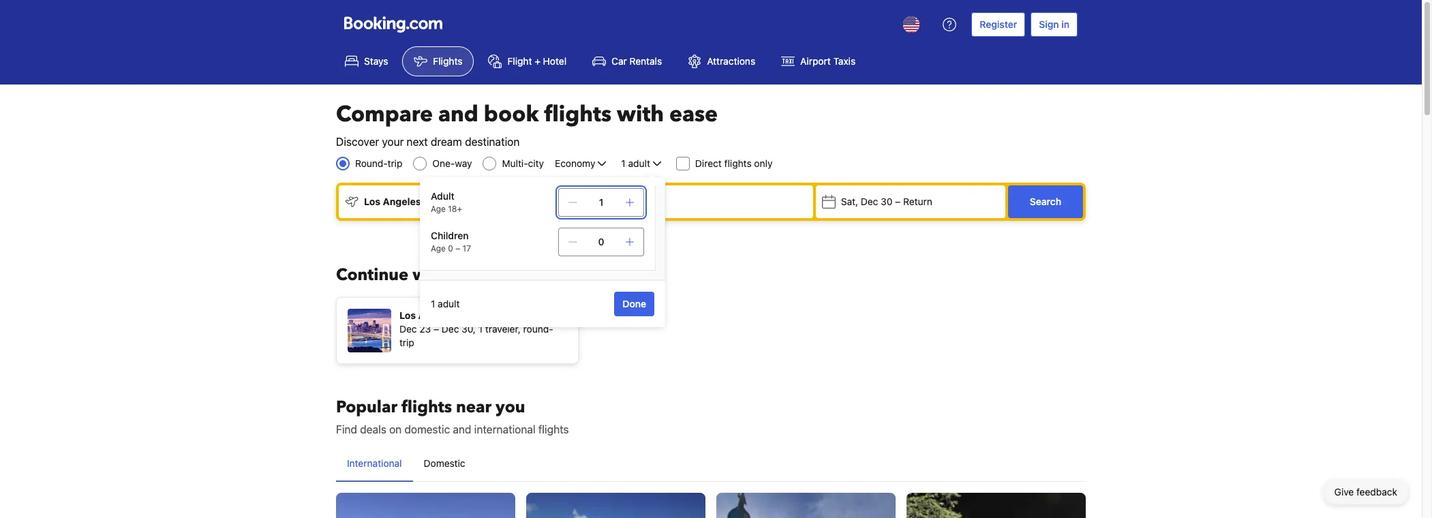 Task type: locate. For each thing, give the bounding box(es) containing it.
you up international
[[496, 396, 525, 419]]

1 vertical spatial angeles
[[418, 309, 456, 321]]

1 vertical spatial los
[[399, 309, 416, 321]]

1 adult
[[621, 157, 650, 169], [431, 298, 460, 309]]

round-
[[523, 323, 553, 335]]

dream
[[431, 136, 462, 148]]

compare and book flights with ease discover your next dream destination
[[336, 100, 718, 148]]

flight + hotel
[[507, 55, 567, 67]]

1 inside los angeles to tokyo dec 23 – dec 30, 1 traveler, round- trip
[[478, 323, 483, 335]]

–
[[895, 196, 901, 207], [456, 243, 460, 254], [434, 323, 439, 335]]

0 vertical spatial and
[[438, 100, 478, 130]]

give feedback button
[[1324, 480, 1408, 504]]

angeles left adult
[[383, 196, 421, 207]]

trip
[[388, 157, 402, 169], [399, 337, 414, 348]]

1 horizontal spatial dec
[[442, 323, 459, 335]]

0
[[598, 236, 604, 247], [448, 243, 453, 254]]

17
[[463, 243, 471, 254]]

dec
[[861, 196, 878, 207], [399, 323, 417, 335], [442, 323, 459, 335]]

adult down the with
[[628, 157, 650, 169]]

18+
[[448, 204, 462, 214]]

trip inside los angeles to tokyo dec 23 – dec 30, 1 traveler, round- trip
[[399, 337, 414, 348]]

flights up the economy
[[544, 100, 612, 130]]

2 horizontal spatial dec
[[861, 196, 878, 207]]

ease
[[669, 100, 718, 130]]

on
[[389, 423, 402, 436]]

1 adult down continue where you left off
[[431, 298, 460, 309]]

airport
[[800, 55, 831, 67]]

los down where
[[399, 309, 416, 321]]

flights left only
[[724, 157, 752, 169]]

– inside 'children age 0 – 17'
[[456, 243, 460, 254]]

sign in link
[[1031, 12, 1078, 37]]

dec left 23
[[399, 323, 417, 335]]

one-
[[432, 157, 455, 169]]

0 vertical spatial angeles
[[383, 196, 421, 207]]

tab list
[[336, 446, 1086, 483]]

international button
[[336, 446, 413, 481]]

dec left 30
[[861, 196, 878, 207]]

1 vertical spatial trip
[[399, 337, 414, 348]]

booking.com logo image
[[344, 16, 442, 32], [344, 16, 442, 32]]

– inside popup button
[[895, 196, 901, 207]]

give
[[1335, 486, 1354, 498]]

0 vertical spatial trip
[[388, 157, 402, 169]]

return
[[903, 196, 933, 207]]

los inside los angeles to tokyo dec 23 – dec 30, 1 traveler, round- trip
[[399, 309, 416, 321]]

flights inside compare and book flights with ease discover your next dream destination
[[544, 100, 612, 130]]

angeles
[[383, 196, 421, 207], [418, 309, 456, 321]]

1 adult down the with
[[621, 157, 650, 169]]

1 vertical spatial 1 adult
[[431, 298, 460, 309]]

2 horizontal spatial –
[[895, 196, 901, 207]]

los inside popup button
[[364, 196, 380, 207]]

los angeles button
[[339, 185, 562, 218]]

adult down continue where you left off
[[438, 298, 460, 309]]

next
[[407, 136, 428, 148]]

city
[[528, 157, 544, 169]]

and down near at left bottom
[[453, 423, 471, 436]]

angeles inside popup button
[[383, 196, 421, 207]]

car rentals
[[612, 55, 662, 67]]

book
[[484, 100, 539, 130]]

0 inside 'children age 0 – 17'
[[448, 243, 453, 254]]

round-trip
[[355, 157, 402, 169]]

where
[[413, 264, 463, 286]]

– right 23
[[434, 323, 439, 335]]

1 adult button
[[620, 155, 665, 172]]

1 horizontal spatial –
[[456, 243, 460, 254]]

1 vertical spatial you
[[496, 396, 525, 419]]

– right 30
[[895, 196, 901, 207]]

0 horizontal spatial –
[[434, 323, 439, 335]]

1 age from the top
[[431, 204, 446, 214]]

age down children
[[431, 243, 446, 254]]

sat, dec 30 – return
[[841, 196, 933, 207]]

age down adult
[[431, 204, 446, 214]]

and
[[438, 100, 478, 130], [453, 423, 471, 436]]

popular flights near you find deals on domestic and international flights
[[336, 396, 569, 436]]

0 vertical spatial 1 adult
[[621, 157, 650, 169]]

0 vertical spatial los
[[364, 196, 380, 207]]

dec left the 30,
[[442, 323, 459, 335]]

los
[[364, 196, 380, 207], [399, 309, 416, 321]]

0 horizontal spatial los
[[364, 196, 380, 207]]

children
[[431, 230, 469, 241]]

angeles inside los angeles to tokyo dec 23 – dec 30, 1 traveler, round- trip
[[418, 309, 456, 321]]

0 horizontal spatial 1 adult
[[431, 298, 460, 309]]

0 horizontal spatial adult
[[438, 298, 460, 309]]

30,
[[462, 323, 476, 335]]

los angeles
[[364, 196, 421, 207]]

and up dream
[[438, 100, 478, 130]]

age
[[431, 204, 446, 214], [431, 243, 446, 254]]

you down 17
[[467, 264, 496, 286]]

1 vertical spatial adult
[[438, 298, 460, 309]]

1 vertical spatial age
[[431, 243, 446, 254]]

flights link
[[403, 46, 474, 76]]

stays link
[[333, 46, 400, 76]]

1 horizontal spatial los
[[399, 309, 416, 321]]

– left 17
[[456, 243, 460, 254]]

attractions link
[[676, 46, 767, 76]]

0 vertical spatial adult
[[628, 157, 650, 169]]

domestic
[[405, 423, 450, 436]]

1 horizontal spatial adult
[[628, 157, 650, 169]]

los for los angeles
[[364, 196, 380, 207]]

2 age from the top
[[431, 243, 446, 254]]

los down round-
[[364, 196, 380, 207]]

register link
[[972, 12, 1025, 37]]

1 adult inside popup button
[[621, 157, 650, 169]]

age inside 'children age 0 – 17'
[[431, 243, 446, 254]]

1 vertical spatial and
[[453, 423, 471, 436]]

with
[[617, 100, 664, 130]]

1
[[621, 157, 626, 169], [599, 196, 604, 208], [431, 298, 435, 309], [478, 323, 483, 335]]

sat, dec 30 – return button
[[816, 185, 1006, 218]]

you inside popular flights near you find deals on domestic and international flights
[[496, 396, 525, 419]]

adult
[[431, 190, 455, 202]]

continue where you left off
[[336, 264, 553, 286]]

adult
[[628, 157, 650, 169], [438, 298, 460, 309]]

0 horizontal spatial 0
[[448, 243, 453, 254]]

you
[[467, 264, 496, 286], [496, 396, 525, 419]]

2 vertical spatial –
[[434, 323, 439, 335]]

1 horizontal spatial 1 adult
[[621, 157, 650, 169]]

popular
[[336, 396, 397, 419]]

age inside adult age 18+
[[431, 204, 446, 214]]

age for children
[[431, 243, 446, 254]]

continue
[[336, 264, 409, 286]]

0 vertical spatial –
[[895, 196, 901, 207]]

your
[[382, 136, 404, 148]]

and inside popular flights near you find deals on domestic and international flights
[[453, 423, 471, 436]]

angeles for los angeles to tokyo dec 23 – dec 30, 1 traveler, round- trip
[[418, 309, 456, 321]]

0 vertical spatial age
[[431, 204, 446, 214]]

sign in
[[1039, 18, 1070, 30]]

search button
[[1008, 185, 1083, 218]]

1 vertical spatial –
[[456, 243, 460, 254]]

discover
[[336, 136, 379, 148]]

angeles up 23
[[418, 309, 456, 321]]

flights
[[544, 100, 612, 130], [724, 157, 752, 169], [402, 396, 452, 419], [538, 423, 569, 436]]

– inside los angeles to tokyo dec 23 – dec 30, 1 traveler, round- trip
[[434, 323, 439, 335]]

near
[[456, 396, 492, 419]]

flights up domestic
[[402, 396, 452, 419]]

domestic button
[[413, 446, 476, 481]]



Task type: describe. For each thing, give the bounding box(es) containing it.
age for adult
[[431, 204, 446, 214]]

multi-city
[[502, 157, 544, 169]]

flight
[[507, 55, 532, 67]]

hotel
[[543, 55, 567, 67]]

multi-
[[502, 157, 528, 169]]

direct
[[695, 157, 722, 169]]

children age 0 – 17
[[431, 230, 471, 254]]

sign
[[1039, 18, 1059, 30]]

1 horizontal spatial 0
[[598, 236, 604, 247]]

destination
[[465, 136, 520, 148]]

+
[[535, 55, 541, 67]]

domestic
[[424, 457, 465, 469]]

off
[[531, 264, 553, 286]]

adult age 18+
[[431, 190, 462, 214]]

compare
[[336, 100, 433, 130]]

adult inside popup button
[[628, 157, 650, 169]]

and inside compare and book flights with ease discover your next dream destination
[[438, 100, 478, 130]]

done button
[[614, 292, 654, 316]]

feedback
[[1357, 486, 1398, 498]]

left
[[500, 264, 527, 286]]

rentals
[[630, 55, 662, 67]]

dec inside popup button
[[861, 196, 878, 207]]

0 vertical spatial you
[[467, 264, 496, 286]]

attractions
[[707, 55, 755, 67]]

register
[[980, 18, 1017, 30]]

stays
[[364, 55, 388, 67]]

done
[[623, 298, 646, 309]]

flight + hotel link
[[477, 46, 578, 76]]

round-
[[355, 157, 388, 169]]

taxis
[[833, 55, 856, 67]]

in
[[1062, 18, 1070, 30]]

tab list containing international
[[336, 446, 1086, 483]]

one-way
[[432, 157, 472, 169]]

los angeles to tokyo dec 23 – dec 30, 1 traveler, round- trip
[[399, 309, 553, 348]]

find
[[336, 423, 357, 436]]

angeles for los angeles
[[383, 196, 421, 207]]

flights right international
[[538, 423, 569, 436]]

flights
[[433, 55, 463, 67]]

only
[[754, 157, 773, 169]]

1 inside popup button
[[621, 157, 626, 169]]

deals
[[360, 423, 386, 436]]

– for 0
[[456, 243, 460, 254]]

sat,
[[841, 196, 858, 207]]

economy
[[555, 157, 595, 169]]

car
[[612, 55, 627, 67]]

give feedback
[[1335, 486, 1398, 498]]

airport taxis
[[800, 55, 856, 67]]

search
[[1030, 196, 1061, 207]]

international
[[474, 423, 536, 436]]

los for los angeles to tokyo dec 23 – dec 30, 1 traveler, round- trip
[[399, 309, 416, 321]]

car rentals link
[[581, 46, 674, 76]]

0 horizontal spatial dec
[[399, 323, 417, 335]]

23
[[419, 323, 431, 335]]

30
[[881, 196, 893, 207]]

direct flights only
[[695, 157, 773, 169]]

– for 30
[[895, 196, 901, 207]]

tokyo
[[471, 309, 499, 321]]

way
[[455, 157, 472, 169]]

to
[[459, 309, 468, 321]]

airport taxis link
[[770, 46, 867, 76]]

international
[[347, 457, 402, 469]]

traveler,
[[485, 323, 521, 335]]



Task type: vqa. For each thing, say whether or not it's contained in the screenshot.
"Multi-"
yes



